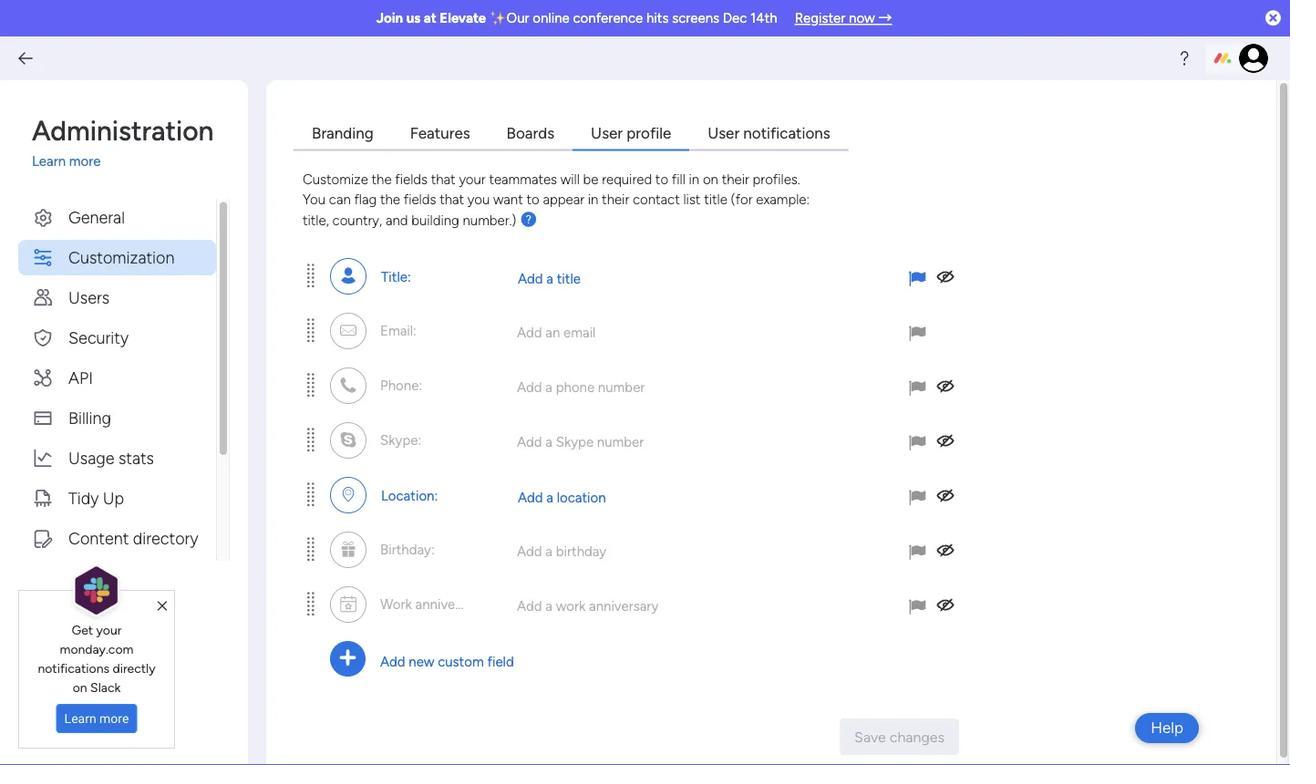 Task type: vqa. For each thing, say whether or not it's contained in the screenshot.


Task type: locate. For each thing, give the bounding box(es) containing it.
add a work anniversary
[[517, 598, 659, 614]]

be
[[583, 171, 599, 187]]

dapulse dragndrop image for title
[[307, 262, 314, 291]]

number right the phone
[[598, 379, 645, 395]]

dapulse dragndrop image left dapulse location image
[[307, 481, 314, 509]]

number down add a phone number
[[597, 434, 644, 450]]

skype right the dapulse skype "icon"
[[380, 432, 418, 449]]

:
[[408, 269, 411, 285], [413, 323, 417, 339], [419, 378, 422, 394], [418, 432, 422, 449], [435, 488, 438, 504], [431, 542, 435, 558]]

1 horizontal spatial their
[[722, 171, 750, 187]]

1 vertical spatial learn
[[64, 711, 96, 726]]

1 vertical spatial number
[[597, 434, 644, 450]]

dapulse dragndrop image left the "work anniversary" icon
[[307, 591, 314, 619]]

dapulse dragndrop image for location
[[307, 481, 314, 509]]

can
[[329, 192, 351, 208]]

country,
[[333, 212, 382, 228]]

dapulse location image
[[343, 485, 354, 505]]

up
[[103, 488, 124, 508]]

1 dapulse dragndrop image from the top
[[307, 317, 314, 345]]

: for birthday
[[431, 542, 435, 558]]

your up the monday.com
[[96, 622, 122, 637]]

1 vertical spatial their
[[602, 192, 630, 208]]

to left fill
[[656, 171, 669, 187]]

: up skype :
[[419, 378, 422, 394]]

users button
[[18, 280, 216, 315]]

: for location
[[435, 488, 438, 504]]

fields up "and"
[[395, 171, 428, 187]]

administration learn more
[[32, 114, 214, 170]]

1 horizontal spatial to
[[656, 171, 669, 187]]

notifications
[[744, 124, 831, 142], [38, 660, 109, 676]]

1 vertical spatial on
[[73, 679, 87, 695]]

0 vertical spatial title
[[704, 192, 728, 208]]

add new custom field
[[380, 654, 514, 670]]

notifications inside get your monday.com notifications directly on slack
[[38, 660, 109, 676]]

dapulse flag image for add a title
[[909, 269, 926, 288]]

0 horizontal spatial in
[[588, 192, 599, 208]]

on right fill
[[703, 171, 719, 187]]

dec
[[723, 10, 747, 26]]

0 horizontal spatial your
[[96, 622, 122, 637]]

add a skype number
[[517, 434, 644, 450]]

dapulse x slim image
[[157, 598, 167, 615]]

a for title
[[547, 270, 554, 287]]

dapulse dragndrop image for birthday
[[307, 536, 314, 564]]

to
[[656, 171, 669, 187], [527, 192, 540, 208]]

number for add a phone number
[[598, 379, 645, 395]]

3 dapulse flag image from the top
[[909, 488, 926, 507]]

your
[[459, 171, 486, 187], [96, 622, 122, 637]]

in
[[689, 171, 700, 187], [588, 192, 599, 208]]

security
[[68, 327, 129, 347]]

add for add a work anniversary
[[517, 598, 542, 614]]

a left the phone
[[546, 379, 553, 395]]

1 vertical spatial more
[[100, 711, 129, 726]]

in right fill
[[689, 171, 700, 187]]

their
[[722, 171, 750, 187], [602, 192, 630, 208]]

location
[[381, 488, 435, 504]]

2 vertical spatial dapulse flag image
[[909, 542, 926, 562]]

dapulse dragndrop image for phone
[[307, 372, 314, 400]]

usage stats
[[68, 448, 154, 467]]

appear
[[543, 192, 585, 208]]

a for work
[[546, 598, 553, 614]]

dapulse flag image for add an email
[[909, 323, 926, 343]]

anniversary
[[415, 597, 485, 613], [589, 598, 659, 614]]

0 horizontal spatial on
[[73, 679, 87, 695]]

add up add a location
[[517, 434, 542, 450]]

0 vertical spatial fields
[[395, 171, 428, 187]]

add for add a phone number
[[517, 379, 542, 395]]

add for add an email
[[517, 324, 542, 341]]

location
[[557, 489, 606, 506]]

security button
[[18, 320, 216, 355]]

join
[[376, 10, 403, 26]]

3 dapulse flag image from the top
[[909, 542, 926, 562]]

1 horizontal spatial in
[[689, 171, 700, 187]]

more
[[69, 153, 101, 170], [100, 711, 129, 726]]

boards link
[[489, 117, 573, 151]]

dapulse dragndrop image left dapulse phone image
[[307, 372, 314, 400]]

: up 'work anniversary'
[[431, 542, 435, 558]]

add for add new custom field
[[380, 654, 406, 670]]

on
[[703, 171, 719, 187], [73, 679, 87, 695]]

0 horizontal spatial to
[[527, 192, 540, 208]]

their up (for
[[722, 171, 750, 187]]

0 vertical spatial dapulse flag image
[[909, 323, 926, 343]]

user for user notifications
[[708, 124, 740, 142]]

you
[[303, 192, 326, 208]]

fields up building
[[404, 192, 436, 208]]

2 dapulse flag image from the top
[[909, 378, 926, 398]]

dapulse dragndrop image left dapulse user 1 icon
[[307, 262, 314, 291]]

skype down the phone
[[556, 434, 594, 450]]

user notifications
[[708, 124, 831, 142]]

profiles.
[[753, 171, 801, 187]]

at
[[424, 10, 437, 26]]

1 dapulse flag image from the top
[[909, 323, 926, 343]]

1 dapulse dragndrop image from the top
[[307, 262, 314, 291]]

add left the location at the bottom left
[[518, 489, 543, 506]]

1 vertical spatial to
[[527, 192, 540, 208]]

2 dapulse flag image from the top
[[909, 433, 926, 452]]

0 horizontal spatial notifications
[[38, 660, 109, 676]]

back to workspace image
[[16, 49, 35, 67]]

4 dapulse flag image from the top
[[909, 597, 926, 617]]

required
[[602, 171, 652, 187]]

1 vertical spatial dapulse dragndrop image
[[307, 426, 314, 455]]

2 user from the left
[[708, 124, 740, 142]]

the up flag
[[372, 171, 392, 187]]

0 vertical spatial learn
[[32, 153, 66, 170]]

billing button
[[18, 400, 216, 436]]

number for add a skype number
[[597, 434, 644, 450]]

: for phone
[[419, 378, 422, 394]]

: up location :
[[418, 432, 422, 449]]

api
[[68, 368, 93, 387]]

user
[[591, 124, 623, 142], [708, 124, 740, 142]]

add a title
[[518, 270, 581, 287]]

a up an on the left top
[[547, 270, 554, 287]]

4 dapulse dragndrop image from the top
[[307, 536, 314, 564]]

1 horizontal spatial on
[[703, 171, 719, 187]]

add a location
[[518, 489, 606, 506]]

kendall parks image
[[1240, 44, 1269, 73]]

a left work
[[546, 598, 553, 614]]

1 vertical spatial the
[[380, 192, 400, 208]]

add left the phone
[[517, 379, 542, 395]]

to down teammates
[[527, 192, 540, 208]]

1 vertical spatial dapulse flag image
[[909, 433, 926, 452]]

a for birthday
[[546, 543, 553, 560]]

add down dapulse admin help icon
[[518, 270, 543, 287]]

profile
[[627, 124, 671, 142]]

0 vertical spatial their
[[722, 171, 750, 187]]

that
[[431, 171, 456, 187], [440, 192, 464, 208]]

0 horizontal spatial their
[[602, 192, 630, 208]]

dapulse dragndrop image
[[307, 317, 314, 345], [307, 426, 314, 455], [307, 591, 314, 619]]

number.)
[[463, 212, 517, 228]]

their down required
[[602, 192, 630, 208]]

add left birthday
[[517, 543, 542, 560]]

in down be
[[588, 192, 599, 208]]

dapulse flag image
[[909, 323, 926, 343], [909, 433, 926, 452], [909, 542, 926, 562]]

add left work
[[517, 598, 542, 614]]

0 horizontal spatial title
[[557, 270, 581, 287]]

0 vertical spatial notifications
[[744, 124, 831, 142]]

a up add a location
[[546, 434, 553, 450]]

directly
[[113, 660, 156, 676]]

building
[[412, 212, 459, 228]]

title
[[381, 269, 408, 285]]

phone :
[[380, 378, 422, 394]]

learn down slack
[[64, 711, 96, 726]]

: up "email :"
[[408, 269, 411, 285]]

user notifications link
[[690, 117, 849, 151]]

user up (for
[[708, 124, 740, 142]]

1 dapulse flag image from the top
[[909, 269, 926, 288]]

learn down administration
[[32, 153, 66, 170]]

1 horizontal spatial user
[[708, 124, 740, 142]]

dapulse dragndrop image left dapulse gift icon
[[307, 536, 314, 564]]

your inside get your monday.com notifications directly on slack
[[96, 622, 122, 637]]

1 horizontal spatial skype
[[556, 434, 594, 450]]

: up phone :
[[413, 323, 417, 339]]

your up you
[[459, 171, 486, 187]]

dapulse dragndrop image for email
[[307, 317, 314, 345]]

0 vertical spatial your
[[459, 171, 486, 187]]

user left profile
[[591, 124, 623, 142]]

title right list
[[704, 192, 728, 208]]

0 horizontal spatial user
[[591, 124, 623, 142]]

1 user from the left
[[591, 124, 623, 142]]

2 dapulse dragndrop image from the top
[[307, 426, 314, 455]]

1 vertical spatial title
[[557, 270, 581, 287]]

1 vertical spatial your
[[96, 622, 122, 637]]

tidy
[[68, 488, 99, 508]]

a left birthday
[[546, 543, 553, 560]]

help button
[[1136, 713, 1199, 743]]

a for phone
[[546, 379, 553, 395]]

dapulse dragndrop image left dapulse email icon
[[307, 317, 314, 345]]

title
[[704, 192, 728, 208], [557, 270, 581, 287]]

more down administration
[[69, 153, 101, 170]]

the up "and"
[[380, 192, 400, 208]]

2 vertical spatial dapulse dragndrop image
[[307, 591, 314, 619]]

: for email
[[413, 323, 417, 339]]

learn more
[[64, 711, 129, 726]]

2 dapulse dragndrop image from the top
[[307, 372, 314, 400]]

title up email
[[557, 270, 581, 287]]

: for title
[[408, 269, 411, 285]]

3 dapulse dragndrop image from the top
[[307, 481, 314, 509]]

0 vertical spatial number
[[598, 379, 645, 395]]

on left slack
[[73, 679, 87, 695]]

dapulse email image
[[340, 321, 357, 341]]

1 horizontal spatial your
[[459, 171, 486, 187]]

dapulse dragndrop image
[[307, 262, 314, 291], [307, 372, 314, 400], [307, 481, 314, 509], [307, 536, 314, 564]]

a left the location at the bottom left
[[547, 489, 554, 506]]

add left an on the left top
[[517, 324, 542, 341]]

1 horizontal spatial title
[[704, 192, 728, 208]]

0 vertical spatial to
[[656, 171, 669, 187]]

notifications down the monday.com
[[38, 660, 109, 676]]

more inside 'button'
[[100, 711, 129, 726]]

0 vertical spatial on
[[703, 171, 719, 187]]

dapulse admin help image
[[517, 206, 541, 233]]

learn inside administration learn more
[[32, 153, 66, 170]]

directory
[[133, 528, 198, 548]]

0 vertical spatial in
[[689, 171, 700, 187]]

0 vertical spatial that
[[431, 171, 456, 187]]

add left new on the bottom of the page
[[380, 654, 406, 670]]

email :
[[380, 323, 417, 339]]

add an email
[[517, 324, 596, 341]]

title inside customize the fields that your teammates will be required to fill in on their profiles. you can flag the fields that you want to appear in their contact list title (for example: title, country, and building number.)
[[704, 192, 728, 208]]

3 dapulse dragndrop image from the top
[[307, 591, 314, 619]]

: up birthday :
[[435, 488, 438, 504]]

add
[[518, 270, 543, 287], [517, 324, 542, 341], [517, 379, 542, 395], [517, 434, 542, 450], [518, 489, 543, 506], [517, 543, 542, 560], [517, 598, 542, 614], [380, 654, 406, 670]]

branding link
[[294, 117, 392, 151]]

learn more link
[[32, 151, 230, 172]]

dapulse flag image
[[909, 269, 926, 288], [909, 378, 926, 398], [909, 488, 926, 507], [909, 597, 926, 617]]

example:
[[756, 192, 810, 208]]

0 vertical spatial dapulse dragndrop image
[[307, 317, 314, 345]]

dapulse flag image for add a birthday
[[909, 542, 926, 562]]

an
[[546, 324, 560, 341]]

more down slack
[[100, 711, 129, 726]]

dapulse dragndrop image left the dapulse skype "icon"
[[307, 426, 314, 455]]

screens
[[672, 10, 720, 26]]

on inside customize the fields that your teammates will be required to fill in on their profiles. you can flag the fields that you want to appear in their contact list title (for example: title, country, and building number.)
[[703, 171, 719, 187]]

online
[[533, 10, 570, 26]]

0 vertical spatial more
[[69, 153, 101, 170]]

0 horizontal spatial skype
[[380, 432, 418, 449]]

notifications up 'profiles.'
[[744, 124, 831, 142]]

user profile link
[[573, 117, 690, 151]]

1 vertical spatial notifications
[[38, 660, 109, 676]]

conference
[[573, 10, 643, 26]]

dapulse flag image for add a work anniversary
[[909, 597, 926, 617]]

(for
[[731, 192, 753, 208]]

: for skype
[[418, 432, 422, 449]]



Task type: describe. For each thing, give the bounding box(es) containing it.
api button
[[18, 360, 216, 395]]

a for location
[[547, 489, 554, 506]]

us
[[406, 10, 421, 26]]

now
[[849, 10, 875, 26]]

dapulse dragndrop image for skype
[[307, 426, 314, 455]]

work anniversary
[[380, 597, 485, 613]]

title,
[[303, 212, 329, 228]]

on inside get your monday.com notifications directly on slack
[[73, 679, 87, 695]]

dapulse flag image for add a phone number
[[909, 378, 926, 398]]

you
[[468, 192, 490, 208]]

dapulse flag image for add a location
[[909, 488, 926, 507]]

contact
[[633, 192, 680, 208]]

teammates
[[489, 171, 557, 187]]

usage
[[68, 448, 114, 467]]

title :
[[381, 269, 411, 285]]

0 horizontal spatial anniversary
[[415, 597, 485, 613]]

birthday
[[380, 542, 431, 558]]

1 horizontal spatial notifications
[[744, 124, 831, 142]]

want
[[493, 192, 523, 208]]

user profile
[[591, 124, 671, 142]]

monday.com
[[60, 641, 134, 657]]

0 vertical spatial the
[[372, 171, 392, 187]]

work anniversary image
[[340, 595, 356, 614]]

1 vertical spatial in
[[588, 192, 599, 208]]

→
[[879, 10, 892, 26]]

add for add a location
[[518, 489, 543, 506]]

dapulse gift image
[[342, 540, 355, 560]]

custom
[[438, 654, 484, 670]]

field
[[487, 654, 514, 670]]

work
[[556, 598, 586, 614]]

phone
[[556, 379, 595, 395]]

new
[[409, 654, 435, 670]]

your inside customize the fields that your teammates will be required to fill in on their profiles. you can flag the fields that you want to appear in their contact list title (for example: title, country, and building number.)
[[459, 171, 486, 187]]

customize the fields that your teammates will be required to fill in on their profiles. you can flag the fields that you want to appear in their contact list title (for example: title, country, and building number.)
[[303, 171, 810, 228]]

flag
[[354, 192, 377, 208]]

will
[[561, 171, 580, 187]]

learn more button
[[56, 704, 137, 733]]

user for user profile
[[591, 124, 623, 142]]

users
[[68, 287, 110, 307]]

content directory button
[[18, 520, 216, 556]]

learn inside 'button'
[[64, 711, 96, 726]]

customization
[[68, 247, 175, 267]]

content directory
[[68, 528, 198, 548]]

fill
[[672, 171, 686, 187]]

skype :
[[380, 432, 422, 449]]

hits
[[647, 10, 669, 26]]

a for skype
[[546, 434, 553, 450]]

1 horizontal spatial anniversary
[[589, 598, 659, 614]]

email
[[380, 323, 413, 339]]

add a phone number
[[517, 379, 645, 395]]

general
[[68, 207, 125, 227]]

stats
[[118, 448, 154, 467]]

get your monday.com notifications directly on slack
[[38, 622, 156, 695]]

help
[[1151, 719, 1184, 737]]

email
[[564, 324, 596, 341]]

dapulse flag image for add a skype number
[[909, 433, 926, 452]]

location :
[[381, 488, 438, 504]]

administration
[[32, 114, 214, 147]]

usage stats button
[[18, 440, 216, 476]]

add for add a title
[[518, 270, 543, 287]]

tidy up
[[68, 488, 124, 508]]

dapulse skype image
[[341, 431, 356, 450]]

customize
[[303, 171, 368, 187]]

dapulse phone image
[[341, 376, 356, 395]]

slack
[[90, 679, 121, 695]]

dapulse add image
[[340, 649, 356, 668]]

14th
[[751, 10, 778, 26]]

more inside administration learn more
[[69, 153, 101, 170]]

content
[[68, 528, 129, 548]]

phone
[[380, 378, 419, 394]]

register now →
[[795, 10, 892, 26]]

tidy up button
[[18, 480, 216, 516]]

customization button
[[18, 239, 216, 275]]

dapulse user 1 image
[[341, 266, 356, 286]]

register now → link
[[795, 10, 892, 26]]

join us at elevate ✨ our online conference hits screens dec 14th
[[376, 10, 778, 26]]

add for add a skype number
[[517, 434, 542, 450]]

add for add a birthday
[[517, 543, 542, 560]]

features link
[[392, 117, 489, 151]]

billing
[[68, 408, 111, 427]]

work
[[380, 597, 412, 613]]

1 vertical spatial that
[[440, 192, 464, 208]]

add a birthday
[[517, 543, 607, 560]]

and
[[386, 212, 408, 228]]

1 vertical spatial fields
[[404, 192, 436, 208]]

help image
[[1176, 49, 1194, 67]]

register
[[795, 10, 846, 26]]

branding
[[312, 124, 374, 142]]

elevate
[[440, 10, 486, 26]]

get
[[72, 622, 93, 637]]

features
[[410, 124, 470, 142]]

✨
[[490, 10, 503, 26]]



